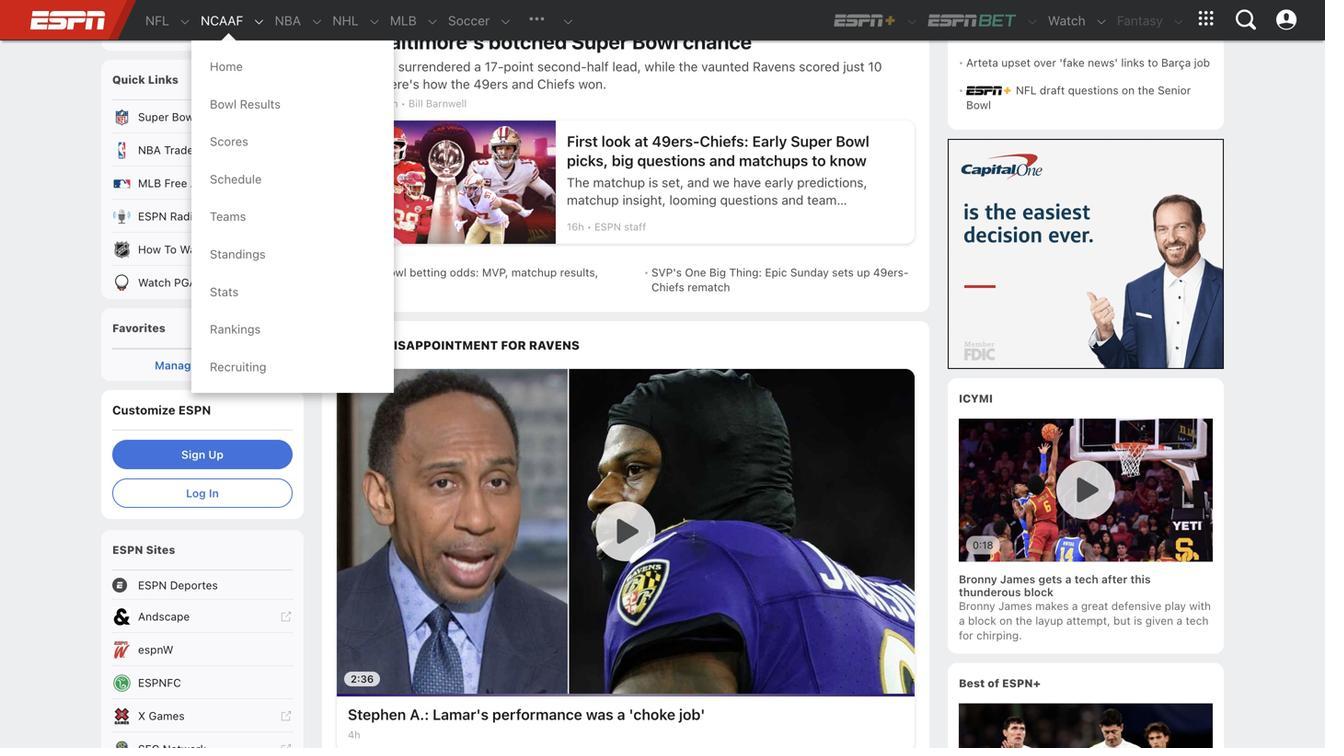 Task type: describe. For each thing, give the bounding box(es) containing it.
rankings link
[[201, 311, 385, 348]]

svp's one big thing: epic sunday sets up 49ers- chiefs rematch
[[652, 266, 909, 294]]

'mad'
[[1045, 14, 1074, 27]]

upset
[[1002, 56, 1031, 69]]

espnw link
[[101, 633, 304, 667]]

great
[[1082, 600, 1109, 613]]

points.
[[337, 76, 377, 92]]

2:36
[[351, 674, 374, 685]]

radio:
[[170, 210, 203, 223]]

2 bronny from the top
[[959, 600, 996, 613]]

bowl results link
[[201, 85, 385, 123]]

have
[[734, 175, 762, 190]]

nfl for nfl draft questions on the senior bowl
[[1016, 84, 1037, 97]]

mvp,
[[482, 266, 509, 279]]

espn radio: listen live
[[138, 210, 261, 223]]

49ers
[[474, 76, 508, 92]]

manage favorites
[[155, 359, 250, 372]]

super inside first look at 49ers-chiefs: early super bowl picks, big questions and matchups to know the matchup is set, and we have early predictions, matchup insight, looming questions and team breakdowns.
[[791, 133, 833, 150]]

bowl inside barnwell: the truth behind detroit's disastrous second half and baltimore's botched super bowl chance the lions surrendered a 17-point second-half lead, while the vaunted ravens scored just 10 points. here's how the 49ers and chiefs won.
[[633, 29, 679, 53]]

soccer link
[[439, 1, 490, 41]]

bronny james gets a tech after this thunderous block bronny james makes a great defensive play with a block on the layup attempt, but is given a tech for chirping.
[[959, 573, 1212, 642]]

draft
[[1040, 84, 1065, 97]]

we
[[713, 175, 730, 190]]

how to watch nhl games link
[[101, 233, 304, 266]]

6h
[[386, 98, 398, 110]]

nba trade machine
[[138, 144, 241, 157]]

live
[[240, 210, 261, 223]]

bill
[[409, 98, 423, 110]]

espn for espn radio: listen live
[[138, 210, 167, 223]]

offense
[[1105, 14, 1144, 27]]

barnwell: the truth behind detroit's disastrous second half and baltimore's botched super bowl chance the lions surrendered a 17-point second-half lead, while the vaunted ravens scored just 10 points. here's how the 49ers and chiefs won.
[[337, 4, 890, 92]]

recruiting link
[[201, 348, 385, 386]]

1 vertical spatial games
[[149, 710, 185, 723]]

lamar, ravens 'mad' after offense sputters in loss link
[[967, 6, 1214, 49]]

espn for espn sites
[[112, 544, 143, 557]]

espn right the stats
[[242, 276, 271, 289]]

17-
[[485, 59, 504, 74]]

fantasy
[[1118, 13, 1164, 28]]

watch for watch
[[1049, 13, 1086, 28]]

gets
[[1039, 573, 1063, 586]]

layup
[[1036, 614, 1064, 627]]

super inside 'link'
[[138, 110, 169, 123]]

bowl inside super bowl betting odds: mvp, matchup results, more
[[382, 266, 407, 279]]

second-
[[538, 59, 587, 74]]

0 vertical spatial the
[[429, 4, 465, 28]]

nba for nba trade machine
[[138, 144, 161, 157]]

truth
[[469, 4, 516, 28]]

espnw
[[138, 644, 174, 656]]

bronny james gets a tech after this thunderous block link
[[959, 573, 1151, 599]]

quick
[[112, 73, 145, 86]]

listen
[[206, 210, 237, 223]]

recruiting
[[210, 360, 267, 374]]

1 vertical spatial matchup
[[567, 192, 619, 208]]

epic
[[765, 266, 788, 279]]

on inside bronny james gets a tech after this thunderous block bronny james makes a great defensive play with a block on the layup attempt, but is given a tech for chirping.
[[1000, 614, 1013, 627]]

want
[[196, 29, 223, 42]]

big inside nba trade deadline: six big trades we want to see
[[267, 15, 284, 28]]

links
[[148, 73, 179, 86]]

up
[[857, 266, 871, 279]]

1 vertical spatial questions
[[638, 152, 706, 169]]

nba trade deadline: six big trades we want to see link
[[101, 6, 304, 51]]

0 vertical spatial matchup
[[593, 175, 646, 190]]

0 horizontal spatial tech
[[1075, 573, 1099, 586]]

nba trade deadline: six big trades we want to see
[[138, 15, 284, 42]]

49ers- inside first look at 49ers-chiefs: early super bowl picks, big questions and matchups to know the matchup is set, and we have early predictions, matchup insight, looming questions and team breakdowns.
[[652, 133, 700, 150]]

stats link
[[201, 273, 385, 311]]

bowl results
[[210, 97, 281, 111]]

was
[[586, 706, 614, 724]]

0 horizontal spatial block
[[969, 614, 997, 627]]

nba for nba trade deadline: six big trades we want to see
[[138, 15, 161, 28]]

point
[[504, 59, 534, 74]]

chiefs inside barnwell: the truth behind detroit's disastrous second half and baltimore's botched super bowl chance the lions surrendered a 17-point second-half lead, while the vaunted ravens scored just 10 points. here's how the 49ers and chiefs won.
[[538, 76, 575, 92]]

just
[[844, 59, 865, 74]]

early
[[753, 133, 788, 150]]

news'
[[1088, 56, 1119, 69]]

agency
[[191, 177, 229, 190]]

ravens inside lamar, ravens 'mad' after offense sputters in loss
[[1005, 14, 1042, 27]]

vaunted
[[702, 59, 750, 74]]

odds:
[[450, 266, 479, 279]]

play
[[1165, 600, 1187, 613]]

matchups
[[739, 152, 809, 169]]

over
[[1034, 56, 1057, 69]]

espn for espn deportes
[[138, 579, 167, 592]]

standings link
[[201, 236, 385, 273]]

a.:
[[410, 706, 429, 724]]

the up the barnwell
[[451, 76, 470, 92]]

is inside bronny james gets a tech after this thunderous block bronny james makes a great defensive play with a block on the layup attempt, but is given a tech for chirping.
[[1134, 614, 1143, 627]]

mlb link
[[381, 1, 417, 41]]

and down point
[[512, 76, 534, 92]]

the right the while
[[679, 59, 698, 74]]

stats
[[210, 285, 239, 299]]

0 vertical spatial to
[[1148, 56, 1159, 69]]

more
[[348, 281, 375, 294]]

first
[[567, 133, 598, 150]]

insight,
[[623, 192, 666, 208]]

super bowl betting odds: mvp, matchup results, more
[[348, 266, 599, 294]]

performance
[[493, 706, 583, 724]]

super inside super bowl betting odds: mvp, matchup results, more
[[348, 266, 379, 279]]

bowl inside first look at 49ers-chiefs: early super bowl picks, big questions and matchups to know the matchup is set, and we have early predictions, matchup insight, looming questions and team breakdowns.
[[836, 133, 870, 150]]

one
[[685, 266, 707, 279]]

thing:
[[730, 266, 762, 279]]

disappointment
[[385, 338, 498, 352]]

0 horizontal spatial half
[[587, 59, 609, 74]]

and down early on the right
[[782, 192, 804, 208]]

the inside bronny james gets a tech after this thunderous block bronny james makes a great defensive play with a block on the layup attempt, but is given a tech for chirping.
[[1016, 614, 1033, 627]]

bowl inside nfl draft questions on the senior bowl
[[967, 99, 992, 111]]

customize
[[112, 403, 176, 417]]

mlb for mlb
[[390, 13, 417, 28]]

bowl left 'results'
[[210, 97, 237, 111]]

49ers- inside svp's one big thing: epic sunday sets up 49ers- chiefs rematch
[[874, 266, 909, 279]]

2 vertical spatial questions
[[721, 192, 778, 208]]

surrendered
[[398, 59, 471, 74]]

advertisement element
[[948, 139, 1225, 369]]

on for tour
[[226, 276, 239, 289]]

on for questions
[[1122, 84, 1135, 97]]

nfl link
[[136, 1, 169, 41]]

mlb for mlb free agency
[[138, 177, 161, 190]]

tour
[[200, 276, 223, 289]]

and down 'chiefs:' on the top right of page
[[710, 152, 736, 169]]

watch pga tour on espn link
[[101, 266, 304, 299]]

with
[[1190, 600, 1212, 613]]

0 horizontal spatial nhl
[[216, 243, 239, 256]]

16h
[[567, 221, 584, 233]]

teams
[[210, 210, 246, 223]]

sign up
[[181, 448, 224, 461]]

barça
[[1162, 56, 1192, 69]]

matchup inside super bowl betting odds: mvp, matchup results, more
[[512, 266, 557, 279]]



Task type: vqa. For each thing, say whether or not it's contained in the screenshot.
right por
no



Task type: locate. For each thing, give the bounding box(es) containing it.
after left this
[[1102, 573, 1128, 586]]

bowl down arteta
[[967, 99, 992, 111]]

nfl draft questions on the senior bowl
[[967, 84, 1192, 111]]

1 vertical spatial nfl
[[1016, 84, 1037, 97]]

betting
[[410, 266, 447, 279]]

a down the play
[[1177, 614, 1183, 627]]

1 bronny from the top
[[959, 573, 998, 586]]

staff
[[624, 221, 647, 233]]

best
[[959, 677, 985, 690]]

1 horizontal spatial nfl
[[1016, 84, 1037, 97]]

and
[[337, 29, 373, 53], [512, 76, 534, 92], [710, 152, 736, 169], [688, 175, 710, 190], [782, 192, 804, 208]]

nba right six
[[275, 13, 301, 28]]

how
[[138, 243, 161, 256]]

1 horizontal spatial favorites
[[201, 359, 250, 372]]

1 horizontal spatial questions
[[721, 192, 778, 208]]

stephen
[[348, 706, 406, 724]]

matchup down big
[[593, 175, 646, 190]]

stephen a.: lamar's performance was a 'choke job' 4h
[[348, 706, 706, 741]]

after inside bronny james gets a tech after this thunderous block bronny james makes a great defensive play with a block on the layup attempt, but is given a tech for chirping.
[[1102, 573, 1128, 586]]

1 vertical spatial trade
[[164, 144, 194, 157]]

1 vertical spatial after
[[1102, 573, 1128, 586]]

while
[[645, 59, 676, 74]]

bronny down 0:18
[[959, 573, 998, 586]]

0 horizontal spatial questions
[[638, 152, 706, 169]]

ravens left 'mad'
[[1005, 14, 1042, 27]]

1 horizontal spatial the
[[429, 4, 465, 28]]

0 horizontal spatial to
[[164, 243, 177, 256]]

bowl inside 'link'
[[172, 110, 197, 123]]

a right the was
[[617, 706, 626, 724]]

1 vertical spatial mlb
[[138, 177, 161, 190]]

chirping.
[[977, 629, 1023, 642]]

mlb left free
[[138, 177, 161, 190]]

49ers-
[[652, 133, 700, 150], [874, 266, 909, 279]]

1 horizontal spatial ravens
[[1005, 14, 1042, 27]]

the left 'senior'
[[1138, 84, 1155, 97]]

lions
[[363, 59, 395, 74]]

0 vertical spatial nhl
[[333, 13, 359, 28]]

tech down with
[[1186, 614, 1209, 627]]

chiefs down second- in the left top of the page
[[538, 76, 575, 92]]

andscape
[[138, 610, 190, 623]]

espnfc link
[[101, 667, 304, 700]]

espn up sign
[[179, 403, 211, 417]]

watch down espn radio: listen live
[[180, 243, 213, 256]]

look
[[602, 133, 631, 150]]

half up won.
[[587, 59, 609, 74]]

picks,
[[567, 152, 608, 169]]

matchup up breakdowns.
[[567, 192, 619, 208]]

behind
[[520, 4, 586, 28]]

trade inside nba trade deadline: six big trades we want to see
[[164, 15, 194, 28]]

for
[[501, 338, 526, 352]]

rankings
[[210, 322, 261, 336]]

1 vertical spatial ravens
[[753, 59, 796, 74]]

to inside nba trade deadline: six big trades we want to see
[[226, 29, 238, 42]]

nhl link
[[323, 1, 359, 41]]

lead,
[[613, 59, 641, 74]]

espn deportes
[[138, 579, 218, 592]]

0 vertical spatial is
[[649, 175, 659, 190]]

sites
[[146, 544, 175, 557]]

49ers- right at
[[652, 133, 700, 150]]

arteta
[[967, 56, 999, 69]]

0 vertical spatial on
[[1122, 84, 1135, 97]]

trade up we
[[164, 15, 194, 28]]

ncaaf
[[201, 13, 243, 28]]

after inside lamar, ravens 'mad' after offense sputters in loss
[[1077, 14, 1102, 27]]

1 horizontal spatial tech
[[1186, 614, 1209, 627]]

1 horizontal spatial nhl
[[333, 13, 359, 28]]

nba inside nba trade deadline: six big trades we want to see
[[138, 15, 161, 28]]

to up predictions, at the right
[[812, 152, 826, 169]]

is down defensive
[[1134, 614, 1143, 627]]

a up for
[[959, 614, 966, 627]]

on up chirping.
[[1000, 614, 1013, 627]]

watch link
[[1039, 1, 1086, 41]]

49ers- right up on the right top of page
[[874, 266, 909, 279]]

0 vertical spatial big
[[267, 15, 284, 28]]

super down quick links
[[138, 110, 169, 123]]

nfl left draft
[[1016, 84, 1037, 97]]

deadline:
[[197, 15, 246, 28]]

1 horizontal spatial to
[[226, 29, 238, 42]]

a
[[475, 59, 482, 74], [1066, 573, 1072, 586], [1073, 600, 1079, 613], [959, 614, 966, 627], [1177, 614, 1183, 627], [617, 706, 626, 724]]

0 vertical spatial james
[[1001, 573, 1036, 586]]

nfl inside nfl draft questions on the senior bowl
[[1016, 84, 1037, 97]]

1 horizontal spatial to
[[1148, 56, 1159, 69]]

james down thunderous
[[999, 600, 1033, 613]]

bowl up the while
[[633, 29, 679, 53]]

1 trade from the top
[[164, 15, 194, 28]]

0 horizontal spatial games
[[149, 710, 185, 723]]

on right tour
[[226, 276, 239, 289]]

nba for nba
[[275, 13, 301, 28]]

0 horizontal spatial chiefs
[[538, 76, 575, 92]]

the
[[679, 59, 698, 74], [451, 76, 470, 92], [1138, 84, 1155, 97], [1016, 614, 1033, 627]]

to right the how
[[164, 243, 177, 256]]

2 horizontal spatial questions
[[1069, 84, 1119, 97]]

bowl left betting
[[382, 266, 407, 279]]

is
[[649, 175, 659, 190], [1134, 614, 1143, 627]]

to right links
[[1148, 56, 1159, 69]]

1 vertical spatial big
[[710, 266, 727, 279]]

1 vertical spatial tech
[[1186, 614, 1209, 627]]

of
[[988, 677, 1000, 690]]

results,
[[560, 266, 599, 279]]

0 horizontal spatial nfl
[[145, 13, 169, 28]]

1 vertical spatial bronny
[[959, 600, 996, 613]]

1 horizontal spatial half
[[854, 4, 890, 28]]

how
[[423, 76, 448, 92]]

1 vertical spatial to
[[164, 243, 177, 256]]

super up the lead,
[[572, 29, 628, 53]]

nba up trades
[[138, 15, 161, 28]]

to down deadline:
[[226, 29, 238, 42]]

1 vertical spatial favorites
[[201, 359, 250, 372]]

1 vertical spatial james
[[999, 600, 1033, 613]]

job
[[1195, 56, 1211, 69]]

know
[[830, 152, 867, 169]]

tech up great
[[1075, 573, 1099, 586]]

chiefs:
[[700, 133, 749, 150]]

0 horizontal spatial big
[[267, 15, 284, 28]]

1 horizontal spatial on
[[1000, 614, 1013, 627]]

trade down super bowl lviii
[[164, 144, 194, 157]]

on down links
[[1122, 84, 1135, 97]]

super bowl lviii link
[[101, 100, 304, 134]]

bowl up know
[[836, 133, 870, 150]]

0 vertical spatial watch
[[1049, 13, 1086, 28]]

1 vertical spatial to
[[812, 152, 826, 169]]

trades
[[138, 29, 173, 42]]

a left 17-
[[475, 59, 482, 74]]

trade for machine
[[164, 144, 194, 157]]

is left the set,
[[649, 175, 659, 190]]

the
[[429, 4, 465, 28], [337, 59, 360, 74], [567, 175, 590, 190]]

2 vertical spatial watch
[[138, 276, 171, 289]]

'fake
[[1060, 56, 1085, 69]]

1 vertical spatial half
[[587, 59, 609, 74]]

nhl left mlb link
[[333, 13, 359, 28]]

favorites up manage
[[112, 322, 166, 335]]

sign
[[181, 448, 205, 461]]

0 horizontal spatial is
[[649, 175, 659, 190]]

ncaaf link
[[192, 1, 243, 41]]

1 horizontal spatial 49ers-
[[874, 266, 909, 279]]

0 vertical spatial tech
[[1075, 573, 1099, 586]]

in
[[1194, 14, 1203, 27]]

2 vertical spatial on
[[1000, 614, 1013, 627]]

big inside svp's one big thing: epic sunday sets up 49ers- chiefs rematch
[[710, 266, 727, 279]]

sunday
[[791, 266, 829, 279]]

1 vertical spatial watch
[[180, 243, 213, 256]]

sign up button
[[112, 440, 293, 470]]

super inside barnwell: the truth behind detroit's disastrous second half and baltimore's botched super bowl chance the lions surrendered a 17-point second-half lead, while the vaunted ravens scored just 10 points. here's how the 49ers and chiefs won.
[[572, 29, 628, 53]]

0 vertical spatial 49ers-
[[652, 133, 700, 150]]

arteta upset over 'fake news' links to barça job link
[[967, 49, 1214, 76]]

2 vertical spatial the
[[567, 175, 590, 190]]

1 vertical spatial block
[[969, 614, 997, 627]]

fantasy link
[[1108, 1, 1164, 41]]

0 vertical spatial favorites
[[112, 322, 166, 335]]

bowl left lviii
[[172, 110, 197, 123]]

1 horizontal spatial is
[[1134, 614, 1143, 627]]

free
[[164, 177, 187, 190]]

0 vertical spatial block
[[1025, 586, 1054, 599]]

andscape link
[[101, 600, 304, 633]]

0 vertical spatial trade
[[164, 15, 194, 28]]

james
[[1001, 573, 1036, 586], [999, 600, 1033, 613]]

block up makes at the right bottom of page
[[1025, 586, 1054, 599]]

ravens left scored
[[753, 59, 796, 74]]

1 horizontal spatial mlb
[[390, 13, 417, 28]]

a inside barnwell: the truth behind detroit's disastrous second half and baltimore's botched super bowl chance the lions surrendered a 17-point second-half lead, while the vaunted ravens scored just 10 points. here's how the 49ers and chiefs won.
[[475, 59, 482, 74]]

0 horizontal spatial watch
[[138, 276, 171, 289]]

watch for watch pga tour on espn
[[138, 276, 171, 289]]

on inside nfl draft questions on the senior bowl
[[1122, 84, 1135, 97]]

icymi
[[959, 392, 993, 405]]

the up baltimore's
[[429, 4, 465, 28]]

trade for deadline:
[[164, 15, 194, 28]]

watch up 'fake
[[1049, 13, 1086, 28]]

games
[[242, 243, 278, 256], [149, 710, 185, 723]]

1 vertical spatial is
[[1134, 614, 1143, 627]]

chiefs inside svp's one big thing: epic sunday sets up 49ers- chiefs rematch
[[652, 281, 685, 294]]

nfl up trades
[[145, 13, 169, 28]]

chance
[[683, 29, 752, 53]]

0 horizontal spatial to
[[812, 152, 826, 169]]

a right the gets
[[1066, 573, 1072, 586]]

and up the 'looming'
[[688, 175, 710, 190]]

watch
[[1049, 13, 1086, 28], [180, 243, 213, 256], [138, 276, 171, 289]]

0 vertical spatial to
[[226, 29, 238, 42]]

1 vertical spatial on
[[226, 276, 239, 289]]

0 horizontal spatial the
[[337, 59, 360, 74]]

schedule link
[[201, 161, 385, 198]]

to inside first look at 49ers-chiefs: early super bowl picks, big questions and matchups to know the matchup is set, and we have early predictions, matchup insight, looming questions and team breakdowns.
[[812, 152, 826, 169]]

games down live
[[242, 243, 278, 256]]

to
[[1148, 56, 1159, 69], [812, 152, 826, 169]]

1 vertical spatial chiefs
[[652, 281, 685, 294]]

1 horizontal spatial chiefs
[[652, 281, 685, 294]]

block up for
[[969, 614, 997, 627]]

1 vertical spatial 49ers-
[[874, 266, 909, 279]]

espn for espn staff
[[595, 221, 622, 233]]

the up points.
[[337, 59, 360, 74]]

set,
[[662, 175, 684, 190]]

espn right font before image
[[138, 579, 167, 592]]

2 trade from the top
[[164, 144, 194, 157]]

quick links
[[112, 73, 179, 86]]

2 vertical spatial matchup
[[512, 266, 557, 279]]

0 vertical spatial ravens
[[1005, 14, 1042, 27]]

0 vertical spatial questions
[[1069, 84, 1119, 97]]

results
[[240, 97, 281, 111]]

0 vertical spatial chiefs
[[538, 76, 575, 92]]

on inside watch pga tour on espn link
[[226, 276, 239, 289]]

early
[[765, 175, 794, 190]]

1 horizontal spatial watch
[[180, 243, 213, 256]]

looming
[[670, 192, 717, 208]]

0 vertical spatial half
[[854, 4, 890, 28]]

chiefs down svp's
[[652, 281, 685, 294]]

ravens inside barnwell: the truth behind detroit's disastrous second half and baltimore's botched super bowl chance the lions surrendered a 17-point second-half lead, while the vaunted ravens scored just 10 points. here's how the 49ers and chiefs won.
[[753, 59, 796, 74]]

0 vertical spatial after
[[1077, 14, 1102, 27]]

x
[[138, 710, 146, 723]]

favorites down rankings
[[201, 359, 250, 372]]

0 horizontal spatial mlb
[[138, 177, 161, 190]]

espn left staff
[[595, 221, 622, 233]]

sputters
[[1147, 14, 1190, 27]]

the inside first look at 49ers-chiefs: early super bowl picks, big questions and matchups to know the matchup is set, and we have early predictions, matchup insight, looming questions and team breakdowns.
[[567, 175, 590, 190]]

log in button
[[112, 479, 293, 508]]

lamar,
[[967, 14, 1002, 27]]

james left the gets
[[1001, 573, 1036, 586]]

0 vertical spatial games
[[242, 243, 278, 256]]

we
[[177, 29, 193, 42]]

is inside first look at 49ers-chiefs: early super bowl picks, big questions and matchups to know the matchup is set, and we have early predictions, matchup insight, looming questions and team breakdowns.
[[649, 175, 659, 190]]

the down "picks,"
[[567, 175, 590, 190]]

job'
[[679, 706, 706, 724]]

questions up the set,
[[638, 152, 706, 169]]

a left great
[[1073, 600, 1079, 613]]

espn left sites
[[112, 544, 143, 557]]

questions inside nfl draft questions on the senior bowl
[[1069, 84, 1119, 97]]

2 horizontal spatial the
[[567, 175, 590, 190]]

big right six
[[267, 15, 284, 28]]

the left layup
[[1016, 614, 1033, 627]]

super up more
[[348, 266, 379, 279]]

matchup right the 'mvp,'
[[512, 266, 557, 279]]

1 vertical spatial the
[[337, 59, 360, 74]]

0 vertical spatial nfl
[[145, 13, 169, 28]]

home
[[210, 59, 243, 73]]

font before image
[[112, 578, 131, 593]]

espn up the how
[[138, 210, 167, 223]]

in
[[209, 487, 219, 500]]

0 horizontal spatial on
[[226, 276, 239, 289]]

big up rematch
[[710, 266, 727, 279]]

0 vertical spatial bronny
[[959, 573, 998, 586]]

'choke
[[629, 706, 676, 724]]

super up know
[[791, 133, 833, 150]]

0:18
[[973, 539, 994, 551]]

0 horizontal spatial ravens
[[753, 59, 796, 74]]

games right 'x'
[[149, 710, 185, 723]]

best of espn+
[[959, 677, 1041, 690]]

nfl for nfl
[[145, 13, 169, 28]]

espn deportes link
[[101, 571, 304, 600]]

questions down arteta upset over 'fake news' links to barça job link at the top of page
[[1069, 84, 1119, 97]]

questions down have
[[721, 192, 778, 208]]

nhl down teams
[[216, 243, 239, 256]]

a inside stephen a.: lamar's performance was a 'choke job' 4h
[[617, 706, 626, 724]]

10
[[869, 59, 882, 74]]

1 horizontal spatial games
[[242, 243, 278, 256]]

mlb up baltimore's
[[390, 13, 417, 28]]

watch left pga on the left top of page
[[138, 276, 171, 289]]

1 horizontal spatial big
[[710, 266, 727, 279]]

and up the lions
[[337, 29, 373, 53]]

0 horizontal spatial 49ers-
[[652, 133, 700, 150]]

home link
[[201, 48, 385, 85]]

nba down super bowl lviii
[[138, 144, 161, 157]]

breakdowns.
[[567, 210, 643, 225]]

this
[[1131, 573, 1151, 586]]

0 vertical spatial mlb
[[390, 13, 417, 28]]

x games link
[[101, 700, 304, 733]]

2 horizontal spatial watch
[[1049, 13, 1086, 28]]

the inside nfl draft questions on the senior bowl
[[1138, 84, 1155, 97]]

tech
[[1075, 573, 1099, 586], [1186, 614, 1209, 627]]

bronny down thunderous
[[959, 600, 996, 613]]

x games
[[138, 710, 185, 723]]

teams link
[[201, 198, 385, 236]]

after right 'mad'
[[1077, 14, 1102, 27]]

1 vertical spatial nhl
[[216, 243, 239, 256]]

0 horizontal spatial favorites
[[112, 322, 166, 335]]

1 horizontal spatial block
[[1025, 586, 1054, 599]]

2 horizontal spatial on
[[1122, 84, 1135, 97]]

half up 10
[[854, 4, 890, 28]]

won.
[[579, 76, 607, 92]]

deportes
[[170, 579, 218, 592]]



